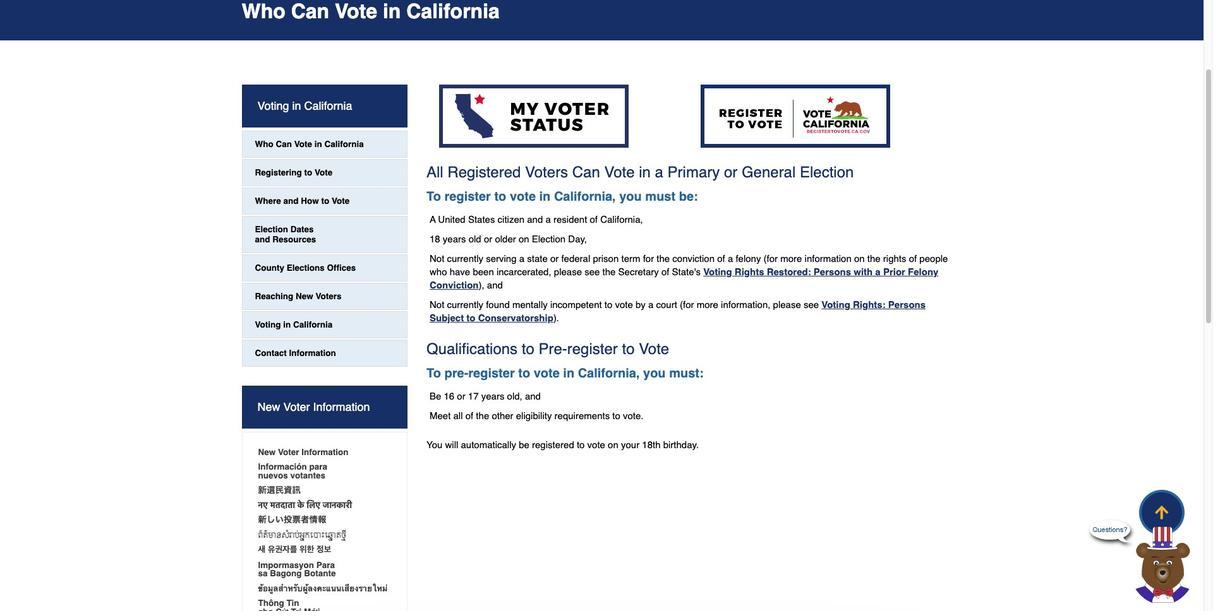 Task type: vqa. For each thing, say whether or not it's contained in the screenshot.
APPLICATION
no



Task type: describe. For each thing, give the bounding box(es) containing it.
been
[[473, 267, 494, 277]]

1 horizontal spatial election
[[532, 234, 566, 244]]

california for voting in california link to the bottom
[[293, 320, 333, 330]]

voting for voting in california link to the bottom
[[255, 320, 281, 330]]

by
[[636, 299, 646, 310]]

in up contact information
[[283, 320, 291, 330]]

new voter information información para nuevos votantes 新選民資訊 नए मतदाता के लिए जानकारी 新しい投票者情報 ព័ត៌មានសំរាប់អ្នកបោះឆ្នោតថ្មី 새 유권자를 위한 정보 impormasyon para sa bagong botante ข้อมูลสำหรับผู้ลงคะแนนเสียงรายใหม่ thông tin
[[258, 448, 388, 609]]

new voter information link
[[258, 448, 349, 457]]

a left felony
[[728, 253, 733, 264]]

reaching new voters
[[255, 292, 342, 301]]

not currently found mentally incompetent to vote by a court (for more information, please see
[[430, 299, 822, 310]]

county elections offices
[[255, 263, 356, 273]]

birthday.
[[663, 440, 699, 450]]

정보
[[317, 546, 331, 556]]

voting rights: persons subject to conservatorship link
[[430, 299, 926, 323]]

conservatorship
[[478, 313, 554, 323]]

voter for new voter information
[[283, 401, 310, 414]]

elections
[[287, 263, 325, 273]]

you will automatically be registered to vote on your 18th birthday.
[[427, 440, 699, 450]]

नए
[[258, 501, 268, 511]]

1 vertical spatial (for
[[680, 299, 694, 310]]

the down prison
[[603, 267, 616, 277]]

or right old on the top
[[484, 234, 492, 244]]

votantes
[[290, 471, 325, 481]]

to inside voting rights: persons subject to conservatorship
[[467, 313, 476, 323]]

ព័ត៌មានសំរាប់អ្នកបោះឆ្នោតថ្មី link
[[258, 531, 347, 540]]

of left felony
[[717, 253, 725, 264]]

be
[[519, 440, 530, 450]]

of up felony
[[909, 253, 917, 264]]

not for not currently serving a state or federal prison term for the conviction of a felony (for more information on the rights of people who have been incarcerated, please see the secretary of state's
[[430, 253, 445, 264]]

in up the who can vote in california on the left top of the page
[[292, 99, 301, 112]]

a
[[430, 214, 436, 225]]

for
[[643, 253, 654, 264]]

1 horizontal spatial voters
[[525, 164, 568, 181]]

felony
[[736, 253, 761, 264]]

a united states citizen and a resident of california,
[[430, 214, 643, 225]]

please inside not currently serving a state or federal prison term for the conviction of a felony (for more information on the rights of people who have been incarcerated, please see the secretary of state's
[[554, 267, 582, 277]]

not for not currently found mentally incompetent to vote by a court (for more information, please see
[[430, 299, 445, 310]]

mentally
[[512, 299, 548, 310]]

in up must
[[639, 164, 651, 181]]

thông tin link
[[258, 599, 320, 612]]

be 16 or 17 years old, and
[[430, 391, 541, 402]]

voting rights restored: persons with a prior felony conviction link
[[430, 267, 939, 291]]

with
[[854, 267, 873, 277]]

जानकारी
[[323, 501, 352, 511]]

prison
[[593, 253, 619, 264]]

to up the old,
[[518, 366, 530, 381]]

bagong
[[270, 570, 302, 579]]

vote left by
[[615, 299, 633, 310]]

court
[[656, 299, 677, 310]]

2 vertical spatial california,
[[578, 366, 640, 381]]

more inside not currently serving a state or federal prison term for the conviction of a felony (for more information on the rights of people who have been incarcerated, please see the secretary of state's
[[781, 253, 802, 264]]

to left pre-
[[522, 341, 535, 358]]

old
[[469, 234, 481, 244]]

new inside voting in california element
[[296, 292, 313, 301]]

or inside not currently serving a state or federal prison term for the conviction of a felony (for more information on the rights of people who have been incarcerated, please see the secretary of state's
[[550, 253, 559, 264]]

voting in california for voting in california link to the top
[[258, 99, 352, 112]]

prior
[[883, 267, 906, 277]]

0 vertical spatial you
[[619, 189, 642, 204]]

where
[[255, 196, 281, 206]]

유권자를
[[268, 546, 297, 556]]

of left 'state's'
[[662, 267, 670, 277]]

have
[[450, 267, 470, 277]]

secretary
[[618, 267, 659, 277]]

persons inside voting rights restored: persons with a prior felony conviction
[[814, 267, 851, 277]]

新選民資訊 link
[[258, 485, 301, 497]]

on inside not currently serving a state or federal prison term for the conviction of a felony (for more information on the rights of people who have been incarcerated, please see the secretary of state's
[[854, 253, 865, 264]]

to left vote.
[[613, 411, 621, 421]]

).
[[554, 313, 559, 323]]

1 vertical spatial you
[[643, 366, 666, 381]]

general
[[742, 164, 796, 181]]

nuevos
[[258, 471, 288, 481]]

2 vertical spatial on
[[608, 440, 619, 450]]

vote right how at the left
[[332, 196, 350, 206]]

to left by
[[605, 299, 613, 310]]

not currently serving a state or federal prison term for the conviction of a felony (for more information on the rights of people who have been incarcerated, please see the secretary of state's
[[430, 253, 948, 277]]

2 horizontal spatial election
[[800, 164, 854, 181]]

term
[[622, 253, 641, 264]]

information inside voting in california element
[[289, 349, 336, 358]]

in up a united states citizen and a resident of california,
[[539, 189, 551, 204]]

who can vote in california
[[255, 140, 364, 149]]

information
[[805, 253, 852, 264]]

ข้อมูลสำหรับผู้ลงคะแนนเสียงรายใหม่
[[258, 584, 388, 594]]

contact
[[255, 349, 287, 358]]

you
[[427, 440, 443, 450]]

of right resident
[[590, 214, 598, 225]]

voting in california for voting in california link to the bottom
[[255, 320, 333, 330]]

older
[[495, 234, 516, 244]]

impormasyon
[[258, 561, 314, 571]]

1 vertical spatial years
[[481, 391, 505, 402]]

conviction
[[673, 253, 715, 264]]

to up the citizen
[[494, 189, 506, 204]]

california for voting in california link to the top
[[304, 99, 352, 112]]

voting in california element
[[242, 85, 408, 367]]

the up the "with"
[[868, 253, 881, 264]]

to for to pre-register to vote in california, you must:
[[427, 366, 441, 381]]

मतदाता
[[270, 501, 295, 511]]

tin
[[287, 599, 299, 609]]

currently for serving
[[447, 253, 483, 264]]

reaching new voters link
[[242, 284, 407, 310]]

incompetent
[[550, 299, 602, 310]]

meet
[[430, 411, 451, 421]]

citizen
[[498, 214, 525, 225]]

pre-
[[539, 341, 567, 358]]

registered
[[532, 440, 574, 450]]

day,
[[568, 234, 587, 244]]

voting for voting rights restored: persons with a prior felony conviction 'link'
[[703, 267, 732, 277]]

be:
[[679, 189, 698, 204]]

rights:
[[853, 299, 886, 310]]

to right registered
[[577, 440, 585, 450]]

county
[[255, 263, 284, 273]]

will
[[445, 440, 458, 450]]

requirements
[[555, 411, 610, 421]]

1 vertical spatial california
[[325, 140, 364, 149]]

16
[[444, 391, 455, 402]]

and left how at the left
[[283, 196, 299, 206]]

위한
[[300, 546, 314, 556]]

all registered
[[427, 164, 521, 181]]

eligibility
[[516, 411, 552, 421]]



Task type: locate. For each thing, give the bounding box(es) containing it.
registering to vote
[[255, 168, 333, 177]]

0 vertical spatial currently
[[447, 253, 483, 264]]

1 vertical spatial see
[[804, 299, 819, 310]]

all
[[453, 411, 463, 421]]

new up información
[[258, 448, 276, 457]]

rights
[[735, 267, 764, 277]]

to
[[304, 168, 312, 177], [494, 189, 506, 204], [321, 196, 329, 206], [605, 299, 613, 310], [467, 313, 476, 323], [522, 341, 535, 358], [622, 341, 635, 358], [518, 366, 530, 381], [613, 411, 621, 421], [577, 440, 585, 450]]

a right the "with"
[[876, 267, 881, 277]]

currently for found
[[447, 299, 483, 310]]

felony
[[908, 267, 939, 277]]

pre-
[[445, 366, 469, 381]]

all registered voters can vote in a primary or general election
[[427, 164, 854, 181]]

0 vertical spatial on
[[519, 234, 529, 244]]

vote up the citizen
[[510, 189, 536, 204]]

united
[[438, 214, 466, 225]]

and right the old,
[[525, 391, 541, 402]]

to right 'subject'
[[467, 313, 476, 323]]

0 vertical spatial not
[[430, 253, 445, 264]]

0 horizontal spatial election
[[255, 225, 288, 234]]

must
[[645, 189, 676, 204]]

0 vertical spatial information
[[289, 349, 336, 358]]

2 vertical spatial california
[[293, 320, 333, 330]]

california up registering to vote link
[[325, 140, 364, 149]]

voters inside voting in california element
[[316, 292, 342, 301]]

sa
[[258, 570, 268, 579]]

resident
[[554, 214, 587, 225]]

reaching
[[255, 292, 293, 301]]

and right the citizen
[[527, 214, 543, 225]]

serving
[[486, 253, 517, 264]]

(for
[[764, 253, 778, 264], [680, 299, 694, 310]]

ព័ត៌មានសំរាប់អ្នកបោះឆ្នោតថ្មី
[[258, 531, 347, 540]]

california up the who can vote in california link
[[304, 99, 352, 112]]

currently up have
[[447, 253, 483, 264]]

0 horizontal spatial years
[[443, 234, 466, 244]]

california, up vote.
[[578, 366, 640, 381]]

where and how to vote
[[255, 196, 350, 206]]

currently
[[447, 253, 483, 264], [447, 299, 483, 310]]

0 horizontal spatial persons
[[814, 267, 851, 277]]

registering to vote link
[[242, 160, 407, 186]]

0 horizontal spatial can
[[276, 140, 292, 149]]

or right primary
[[724, 164, 738, 181]]

voters up to register to vote in california, you must be:
[[525, 164, 568, 181]]

not up 'subject'
[[430, 299, 445, 310]]

voters down the county elections offices link
[[316, 292, 342, 301]]

1 vertical spatial voting in california
[[255, 320, 333, 330]]

1 horizontal spatial please
[[773, 299, 801, 310]]

1 horizontal spatial years
[[481, 391, 505, 402]]

more
[[781, 253, 802, 264], [697, 299, 719, 310]]

years
[[443, 234, 466, 244], [481, 391, 505, 402]]

county elections offices link
[[242, 255, 407, 281]]

who
[[430, 267, 447, 277]]

new for new voter information
[[258, 401, 280, 414]]

other
[[492, 411, 514, 421]]

please down 'federal'
[[554, 267, 582, 277]]

questions? ask me. image
[[1090, 514, 1131, 554]]

para
[[316, 561, 335, 571]]

vote
[[510, 189, 536, 204], [615, 299, 633, 310], [534, 366, 560, 381], [587, 440, 605, 450]]

1 vertical spatial please
[[773, 299, 801, 310]]

1 vertical spatial more
[[697, 299, 719, 310]]

2 currently from the top
[[447, 299, 483, 310]]

on right older
[[519, 234, 529, 244]]

california
[[304, 99, 352, 112], [325, 140, 364, 149], [293, 320, 333, 330]]

0 vertical spatial can
[[276, 140, 292, 149]]

0 vertical spatial please
[[554, 267, 582, 277]]

1 vertical spatial california,
[[600, 214, 643, 225]]

), and
[[479, 280, 503, 291]]

18th
[[642, 440, 661, 450]]

persons inside voting rights: persons subject to conservatorship
[[888, 299, 926, 310]]

(for inside not currently serving a state or federal prison term for the conviction of a felony (for more information on the rights of people who have been incarcerated, please see the secretary of state's
[[764, 253, 778, 264]]

1 vertical spatial voting in california link
[[242, 312, 407, 338]]

information down contact information link
[[313, 401, 370, 414]]

0 horizontal spatial more
[[697, 299, 719, 310]]

1 vertical spatial register
[[567, 341, 618, 358]]

0 vertical spatial more
[[781, 253, 802, 264]]

election inside 'election dates and resources'
[[255, 225, 288, 234]]

0 vertical spatial voting in california link
[[258, 99, 352, 112]]

the
[[657, 253, 670, 264], [868, 253, 881, 264], [603, 267, 616, 277], [476, 411, 489, 421]]

voter for new voter information información para nuevos votantes 新選民資訊 नए मतदाता के लिए जानकारी 新しい投票者情報 ព័ត៌មានសំរាប់អ្នកបោះឆ្នោតថ្មី 새 유권자를 위한 정보 impormasyon para sa bagong botante ข้อมูลสำหรับผู้ลงคะแนนเสียงรายใหม่ thông tin
[[278, 448, 299, 457]]

and
[[283, 196, 299, 206], [527, 214, 543, 225], [255, 235, 270, 244], [487, 280, 503, 291], [525, 391, 541, 402]]

not
[[430, 253, 445, 264], [430, 299, 445, 310]]

to pre-register to vote in california, you must:
[[427, 366, 704, 381]]

or right state
[[550, 253, 559, 264]]

years right 17
[[481, 391, 505, 402]]

voting for voting rights: persons subject to conservatorship link
[[822, 299, 851, 310]]

voter inside the new voter information información para nuevos votantes 新選民資訊 नए मतदाता के लिए जानकारी 新しい投票者情報 ព័ត៌មានសំរាប់អ្នកបោះឆ្នោតថ្មី 새 유권자를 위한 정보 impormasyon para sa bagong botante ข้อมูลสำหรับผู้ลงคะแนนเสียงรายใหม่ thông tin
[[278, 448, 299, 457]]

information inside the new voter information información para nuevos votantes 新選民資訊 नए मतदाता के लिए जानकारी 新しい投票者情報 ព័ត៌មានសំរាប់អ្នកបោះឆ្នោតថ្មី 새 유권자를 위한 정보 impormasyon para sa bagong botante ข้อมูลสำหรับผู้ลงคะแนนเสียงรายใหม่ thông tin
[[302, 448, 349, 457]]

people
[[920, 253, 948, 264]]

states
[[468, 214, 495, 225]]

to down not currently found mentally incompetent to vote by a court (for more information, please see
[[622, 341, 635, 358]]

vote down qualifications to pre-register to vote
[[534, 366, 560, 381]]

who
[[255, 140, 273, 149]]

not up who
[[430, 253, 445, 264]]

vote.
[[623, 411, 644, 421]]

see down prison
[[585, 267, 600, 277]]

1 horizontal spatial see
[[804, 299, 819, 310]]

1 currently from the top
[[447, 253, 483, 264]]

voter up información
[[278, 448, 299, 457]]

information for new voter information
[[313, 401, 370, 414]]

to register to vote in california, you must be:
[[427, 189, 698, 204]]

election up state
[[532, 234, 566, 244]]

you left "must:" at the bottom of the page
[[643, 366, 666, 381]]

1 horizontal spatial persons
[[888, 299, 926, 310]]

1 vertical spatial can
[[572, 164, 600, 181]]

new for new voter information información para nuevos votantes 新選民資訊 नए मतदाता के लिए जानकारी 新しい投票者情報 ព័ត៌មានសំរាប់អ្នកបោះឆ្នោតថ្មី 새 유권자를 위한 정보 impormasyon para sa bagong botante ข้อมูลสำหรับผู้ลงคะแนนเสียงรายใหม่ thông tin
[[258, 448, 276, 457]]

1 horizontal spatial you
[[643, 366, 666, 381]]

election right general
[[800, 164, 854, 181]]

2 vertical spatial new
[[258, 448, 276, 457]]

currently inside not currently serving a state or federal prison term for the conviction of a felony (for more information on the rights of people who have been incarcerated, please see the secretary of state's
[[447, 253, 483, 264]]

rights
[[883, 253, 907, 264]]

information up para
[[302, 448, 349, 457]]

register up to pre-register to vote in california, you must:
[[567, 341, 618, 358]]

can up to register to vote in california, you must be:
[[572, 164, 600, 181]]

please down restored:
[[773, 299, 801, 310]]

can inside voting in california element
[[276, 140, 292, 149]]

0 vertical spatial california
[[304, 99, 352, 112]]

a left resident
[[546, 214, 551, 225]]

17
[[468, 391, 479, 402]]

0 horizontal spatial see
[[585, 267, 600, 277]]

qualifications to pre-register to vote
[[427, 341, 669, 358]]

(for right felony
[[764, 253, 778, 264]]

1 vertical spatial currently
[[447, 299, 483, 310]]

and up county
[[255, 235, 270, 244]]

register
[[445, 189, 491, 204], [567, 341, 618, 358], [468, 366, 515, 381]]

1 vertical spatial voter
[[278, 448, 299, 457]]

18
[[430, 234, 440, 244]]

secretary of state - register to vote image
[[701, 85, 890, 148]]

1 vertical spatial not
[[430, 299, 445, 310]]

dates
[[291, 225, 314, 234]]

1 vertical spatial new
[[258, 401, 280, 414]]

california, up term
[[600, 214, 643, 225]]

新選民資訊
[[258, 485, 301, 497]]

1 vertical spatial persons
[[888, 299, 926, 310]]

conviction
[[430, 280, 479, 291]]

vote up registering to vote
[[294, 140, 312, 149]]

federal
[[561, 253, 590, 264]]

old,
[[507, 391, 523, 402]]

voting rights: persons subject to conservatorship
[[430, 299, 926, 323]]

voting up the who
[[258, 99, 289, 112]]

0 horizontal spatial voters
[[316, 292, 342, 301]]

0 horizontal spatial on
[[519, 234, 529, 244]]

to down the who can vote in california on the left top of the page
[[304, 168, 312, 177]]

1 to from the top
[[427, 189, 441, 204]]

ข้อมูลสำหรับผู้ลงคะแนนเสียงรายใหม่ link
[[258, 584, 388, 594]]

1 not from the top
[[430, 253, 445, 264]]

0 vertical spatial see
[[585, 267, 600, 277]]

2 vertical spatial information
[[302, 448, 349, 457]]

the right for
[[657, 253, 670, 264]]

a up incarcerated, at the left top of the page
[[519, 253, 525, 264]]

contact information link
[[242, 341, 407, 366]]

0 horizontal spatial (for
[[680, 299, 694, 310]]

who can vote in california link
[[242, 131, 407, 157]]

click me to chat with sam image
[[1128, 526, 1198, 604]]

a up must
[[655, 164, 664, 181]]

california,
[[554, 189, 616, 204], [600, 214, 643, 225], [578, 366, 640, 381]]

and right ),
[[487, 280, 503, 291]]

in down pre-
[[563, 366, 575, 381]]

para
[[309, 463, 327, 472]]

where and how to vote link
[[242, 188, 407, 214]]

state's
[[672, 267, 701, 277]]

on up the "with"
[[854, 253, 865, 264]]

to left pre-
[[427, 366, 441, 381]]

years right 18 at the left top of page
[[443, 234, 466, 244]]

on left your
[[608, 440, 619, 450]]

more down voting rights restored: persons with a prior felony conviction 'link'
[[697, 299, 719, 310]]

primary
[[668, 164, 720, 181]]

0 vertical spatial to
[[427, 189, 441, 204]]

voting up contact
[[255, 320, 281, 330]]

voting in california link up the who can vote in california on the left top of the page
[[258, 99, 352, 112]]

to right how at the left
[[321, 196, 329, 206]]

1 vertical spatial on
[[854, 253, 865, 264]]

0 vertical spatial voter
[[283, 401, 310, 414]]

1 horizontal spatial can
[[572, 164, 600, 181]]

how
[[301, 196, 319, 206]]

voting for voting in california link to the top
[[258, 99, 289, 112]]

information
[[289, 349, 336, 358], [313, 401, 370, 414], [302, 448, 349, 457]]

currently down the conviction
[[447, 299, 483, 310]]

voting inside voting rights: persons subject to conservatorship
[[822, 299, 851, 310]]

automatically
[[461, 440, 516, 450]]

information,
[[721, 299, 771, 310]]

registering
[[255, 168, 302, 177]]

0 horizontal spatial you
[[619, 189, 642, 204]]

vote up "must:" at the bottom of the page
[[639, 341, 669, 358]]

लिए
[[307, 501, 320, 511]]

information right contact
[[289, 349, 336, 358]]

voter
[[283, 401, 310, 414], [278, 448, 299, 457]]

you down all registered voters can vote in a primary or general election
[[619, 189, 642, 204]]

see inside not currently serving a state or federal prison term for the conviction of a felony (for more information on the rights of people who have been incarcerated, please see the secretary of state's
[[585, 267, 600, 277]]

a inside voting rights restored: persons with a prior felony conviction
[[876, 267, 881, 277]]

meet all of the other eligibility requirements to vote.
[[430, 411, 644, 421]]

(for right court
[[680, 299, 694, 310]]

or left 17
[[457, 391, 466, 402]]

2 horizontal spatial on
[[854, 253, 865, 264]]

voter up new voter information link
[[283, 401, 310, 414]]

register up 'be 16 or 17 years old, and' on the bottom of page
[[468, 366, 515, 381]]

botante
[[304, 570, 336, 579]]

vote up to register to vote in california, you must be:
[[604, 164, 635, 181]]

in up registering to vote link
[[315, 140, 322, 149]]

),
[[479, 280, 485, 291]]

a right by
[[648, 299, 654, 310]]

0 vertical spatial voting in california
[[258, 99, 352, 112]]

register down all registered
[[445, 189, 491, 204]]

can
[[276, 140, 292, 149], [572, 164, 600, 181]]

restored:
[[767, 267, 811, 277]]

persons down "information"
[[814, 267, 851, 277]]

of right all
[[466, 411, 473, 421]]

more up restored:
[[781, 253, 802, 264]]

0 vertical spatial (for
[[764, 253, 778, 264]]

2 to from the top
[[427, 366, 441, 381]]

persons down the prior
[[888, 299, 926, 310]]

you
[[619, 189, 642, 204], [643, 366, 666, 381]]

0 vertical spatial persons
[[814, 267, 851, 277]]

0 vertical spatial years
[[443, 234, 466, 244]]

voting down conviction
[[703, 267, 732, 277]]

2 not from the top
[[430, 299, 445, 310]]

vote
[[294, 140, 312, 149], [604, 164, 635, 181], [315, 168, 333, 177], [332, 196, 350, 206], [639, 341, 669, 358]]

to for to register to vote in california, you must be:
[[427, 189, 441, 204]]

new inside the new voter information información para nuevos votantes 新選民資訊 नए मतदाता के लिए जानकारी 新しい投票者情報 ព័ត៌មានសំរាប់អ្នកបោះឆ្នោតថ្មី 새 유권자를 위한 정보 impormasyon para sa bagong botante ข้อมูลสำหรับผู้ลงคะแนนเสียงรายใหม่ thông tin
[[258, 448, 276, 457]]

persons
[[814, 267, 851, 277], [888, 299, 926, 310]]

subject
[[430, 313, 464, 323]]

new down county elections offices
[[296, 292, 313, 301]]

can right the who
[[276, 140, 292, 149]]

0 vertical spatial california,
[[554, 189, 616, 204]]

0 vertical spatial new
[[296, 292, 313, 301]]

1 vertical spatial voters
[[316, 292, 342, 301]]

new down contact
[[258, 401, 280, 414]]

california, up resident
[[554, 189, 616, 204]]

and inside 'election dates and resources'
[[255, 235, 270, 244]]

voting in california up contact information
[[255, 320, 333, 330]]

1 vertical spatial to
[[427, 366, 441, 381]]

new voter information
[[258, 401, 370, 414]]

election up the resources
[[255, 225, 288, 234]]

0 horizontal spatial please
[[554, 267, 582, 277]]

see down restored:
[[804, 299, 819, 310]]

1 horizontal spatial (for
[[764, 253, 778, 264]]

voting inside voting in california link
[[255, 320, 281, 330]]

the down 'be 16 or 17 years old, and' on the bottom of page
[[476, 411, 489, 421]]

check my voter status image
[[439, 85, 629, 148]]

voting in california up the who can vote in california on the left top of the page
[[258, 99, 352, 112]]

information for new voter information información para nuevos votantes 新選民資訊 नए मतदाता के लिए जानकारी 新しい投票者情報 ព័ត៌មានសំរាប់អ្នកបោះឆ្នោតថ្មី 새 유권자를 위한 정보 impormasyon para sa bagong botante ข้อมูลสำหรับผู้ลงคะแนนเสียงรายใหม่ thông tin
[[302, 448, 349, 457]]

1 horizontal spatial on
[[608, 440, 619, 450]]

1 vertical spatial information
[[313, 401, 370, 414]]

voting inside voting rights restored: persons with a prior felony conviction
[[703, 267, 732, 277]]

0 vertical spatial register
[[445, 189, 491, 204]]

must:
[[669, 366, 704, 381]]

vote down requirements
[[587, 440, 605, 450]]

california down reaching new voters link
[[293, 320, 333, 330]]

voting left rights:
[[822, 299, 851, 310]]

2 vertical spatial register
[[468, 366, 515, 381]]

not inside not currently serving a state or federal prison term for the conviction of a felony (for more information on the rights of people who have been incarcerated, please see the secretary of state's
[[430, 253, 445, 264]]

0 vertical spatial voters
[[525, 164, 568, 181]]

1 horizontal spatial more
[[781, 253, 802, 264]]

vote up 'where and how to vote' link on the top of page
[[315, 168, 333, 177]]

state
[[527, 253, 548, 264]]



